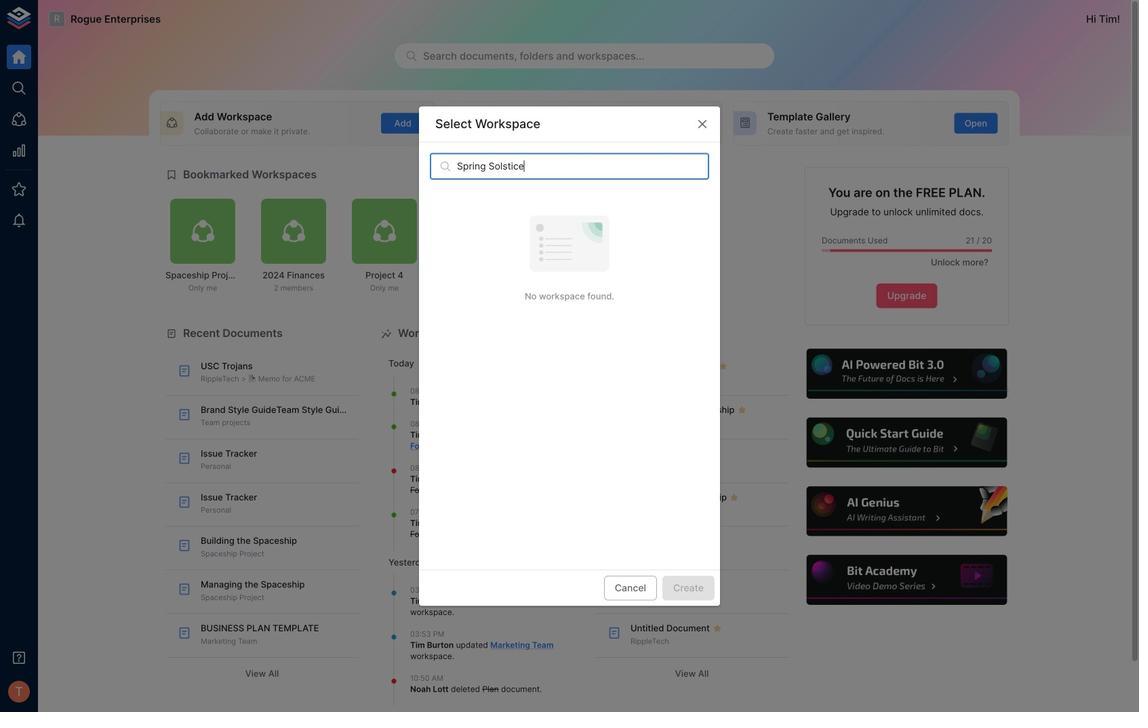 Task type: locate. For each thing, give the bounding box(es) containing it.
4 help image from the top
[[805, 553, 1009, 607]]

dialog
[[419, 106, 720, 606]]

3 help image from the top
[[805, 484, 1009, 538]]

2 help image from the top
[[805, 416, 1009, 470]]

help image
[[805, 347, 1009, 401], [805, 416, 1009, 470], [805, 484, 1009, 538], [805, 553, 1009, 607]]



Task type: describe. For each thing, give the bounding box(es) containing it.
Search Workspaces... text field
[[457, 153, 709, 180]]

1 help image from the top
[[805, 347, 1009, 401]]



Task type: vqa. For each thing, say whether or not it's contained in the screenshot.
first "help" image
yes



